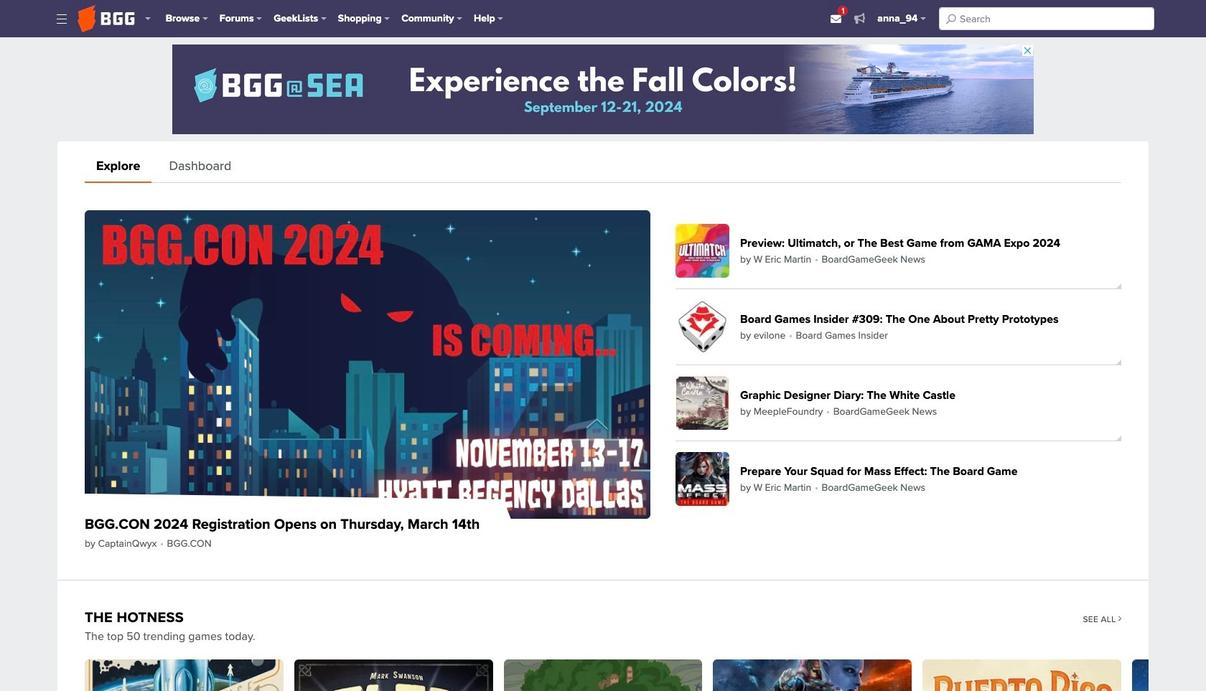 Task type: locate. For each thing, give the bounding box(es) containing it.
bgg.con 2024 registration opens on thursday, march 14th primary thumbnail image
[[85, 210, 651, 519]]

star wars: unlimited – spark of rebellion artwork image
[[1132, 660, 1206, 691]]

bullhorn image
[[855, 13, 865, 23]]

fled artwork image
[[294, 660, 493, 691]]

advertisement element
[[172, 45, 1034, 134]]

mass effect: the board game – priority: hagalaz artwork image
[[713, 660, 912, 691]]

Search search field
[[939, 7, 1155, 30]]

earthborne rangers artwork image
[[504, 660, 702, 691]]

graphic designer diary: the white castle secondary thumbnail image
[[676, 376, 730, 430]]



Task type: describe. For each thing, give the bounding box(es) containing it.
prepare your squad for mass effect: the board game secondary thumbnail image
[[676, 453, 730, 506]]

preview: ultimatch, or the best game from gama expo 2024 secondary thumbnail image
[[676, 224, 730, 278]]

magnifying glass image
[[946, 14, 956, 24]]

boardgame geek logo image
[[78, 5, 135, 32]]

envelope image
[[831, 13, 842, 24]]

puerto rico 1897: special edition artwork image
[[923, 660, 1122, 691]]

board games insider #309: the one about pretty prototypes secondary thumbnail image
[[676, 300, 730, 354]]

galactic cruise artwork image
[[85, 660, 283, 691]]

chevron right image
[[1118, 616, 1122, 622]]



